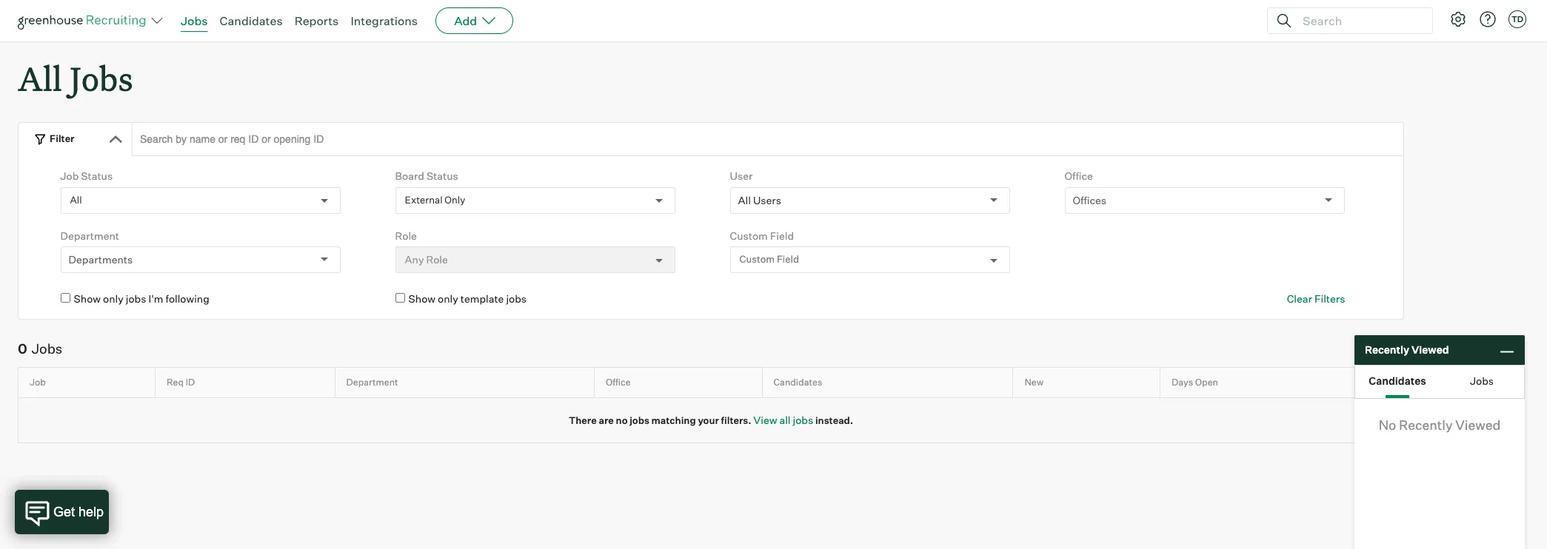 Task type: locate. For each thing, give the bounding box(es) containing it.
viewed
[[1412, 344, 1450, 357], [1456, 417, 1501, 433]]

1 vertical spatial viewed
[[1456, 417, 1501, 433]]

instead.
[[816, 415, 854, 427]]

departments
[[69, 254, 133, 266]]

only for jobs
[[103, 293, 124, 305]]

clear
[[1287, 293, 1313, 305]]

0 horizontal spatial viewed
[[1412, 344, 1450, 357]]

department
[[60, 229, 119, 242], [346, 377, 398, 388]]

office up no
[[606, 377, 631, 388]]

clear filters link
[[1287, 292, 1346, 306]]

1 horizontal spatial status
[[427, 170, 458, 182]]

td
[[1512, 14, 1524, 24]]

0 vertical spatial viewed
[[1412, 344, 1450, 357]]

status
[[81, 170, 113, 182], [427, 170, 458, 182]]

no
[[1379, 417, 1397, 433]]

show for show only template jobs
[[409, 293, 436, 305]]

0 horizontal spatial only
[[103, 293, 124, 305]]

req
[[167, 377, 184, 388]]

no
[[616, 415, 628, 427]]

board status
[[395, 170, 458, 182]]

only
[[103, 293, 124, 305], [438, 293, 458, 305]]

0 horizontal spatial status
[[81, 170, 113, 182]]

open
[[1196, 377, 1219, 388]]

0 vertical spatial recently
[[1365, 344, 1410, 357]]

show right show only template jobs checkbox
[[409, 293, 436, 305]]

1 horizontal spatial only
[[438, 293, 458, 305]]

candidates up all
[[774, 377, 823, 388]]

office
[[1065, 170, 1093, 182], [606, 377, 631, 388]]

all users option
[[738, 194, 782, 206]]

reports
[[295, 13, 339, 28]]

custom field down "all users" option
[[730, 229, 794, 242]]

filters
[[1315, 293, 1346, 305]]

only
[[445, 194, 465, 206]]

job down the filter
[[60, 170, 79, 182]]

external only
[[405, 194, 465, 206]]

job
[[60, 170, 79, 182], [30, 377, 46, 388]]

no recently viewed
[[1379, 417, 1501, 433]]

your
[[698, 415, 719, 427]]

0 horizontal spatial job
[[30, 377, 46, 388]]

0 vertical spatial office
[[1065, 170, 1093, 182]]

custom field
[[730, 229, 794, 242], [740, 254, 799, 266]]

all up the filter
[[18, 56, 62, 100]]

tab list containing candidates
[[1356, 366, 1525, 399]]

id
[[186, 377, 195, 388]]

0 horizontal spatial all
[[18, 56, 62, 100]]

filter
[[50, 133, 74, 145]]

1 vertical spatial department
[[346, 377, 398, 388]]

0 horizontal spatial show
[[74, 293, 101, 305]]

0 horizontal spatial office
[[606, 377, 631, 388]]

all for all users
[[738, 194, 751, 206]]

Search by name or req ID or opening ID text field
[[132, 122, 1405, 156]]

all
[[780, 414, 791, 427]]

jobs
[[126, 293, 146, 305], [506, 293, 527, 305], [793, 414, 814, 427], [630, 415, 650, 427]]

jobs
[[181, 13, 208, 28], [70, 56, 133, 100], [32, 341, 62, 357], [1471, 375, 1494, 387]]

view all jobs link
[[754, 414, 814, 427]]

days
[[1172, 377, 1194, 388]]

2 status from the left
[[427, 170, 458, 182]]

integrations
[[351, 13, 418, 28]]

0 horizontal spatial department
[[60, 229, 119, 242]]

0 vertical spatial custom field
[[730, 229, 794, 242]]

custom down all users at the top of page
[[740, 254, 775, 266]]

1 horizontal spatial department
[[346, 377, 398, 388]]

all
[[18, 56, 62, 100], [738, 194, 751, 206], [70, 194, 82, 206]]

status for board status
[[427, 170, 458, 182]]

1 only from the left
[[103, 293, 124, 305]]

configure image
[[1450, 10, 1468, 28]]

clear filters
[[1287, 293, 1346, 305]]

all left 'users'
[[738, 194, 751, 206]]

1 horizontal spatial all
[[70, 194, 82, 206]]

office up offices
[[1065, 170, 1093, 182]]

2 show from the left
[[409, 293, 436, 305]]

job down the 0 jobs
[[30, 377, 46, 388]]

jobs right no
[[630, 415, 650, 427]]

jobs right template
[[506, 293, 527, 305]]

1 vertical spatial job
[[30, 377, 46, 388]]

0 jobs
[[18, 341, 62, 357]]

td button
[[1506, 7, 1530, 31]]

custom field down 'users'
[[740, 254, 799, 266]]

add
[[454, 13, 477, 28]]

1 show from the left
[[74, 293, 101, 305]]

job for job status
[[60, 170, 79, 182]]

all down job status
[[70, 194, 82, 206]]

1 vertical spatial recently
[[1400, 417, 1453, 433]]

offices
[[1073, 194, 1107, 206]]

only left template
[[438, 293, 458, 305]]

view
[[754, 414, 777, 427]]

1 horizontal spatial job
[[60, 170, 79, 182]]

board
[[395, 170, 424, 182]]

custom down "all users" option
[[730, 229, 768, 242]]

i'm
[[149, 293, 163, 305]]

new
[[1025, 377, 1044, 388]]

1 horizontal spatial show
[[409, 293, 436, 305]]

1 status from the left
[[81, 170, 113, 182]]

candidates down recently viewed
[[1369, 375, 1427, 387]]

td button
[[1509, 10, 1527, 28]]

show
[[74, 293, 101, 305], [409, 293, 436, 305]]

2 horizontal spatial all
[[738, 194, 751, 206]]

2 only from the left
[[438, 293, 458, 305]]

candidates
[[220, 13, 283, 28], [1369, 375, 1427, 387], [774, 377, 823, 388]]

show right show only jobs i'm following option
[[74, 293, 101, 305]]

all users
[[738, 194, 782, 206]]

0 vertical spatial job
[[60, 170, 79, 182]]

tab list
[[1356, 366, 1525, 399]]

field
[[770, 229, 794, 242], [777, 254, 799, 266]]

1 horizontal spatial viewed
[[1456, 417, 1501, 433]]

Search text field
[[1299, 10, 1419, 31]]

only down departments
[[103, 293, 124, 305]]

0 vertical spatial field
[[770, 229, 794, 242]]

jobs up no recently viewed
[[1471, 375, 1494, 387]]

custom
[[730, 229, 768, 242], [740, 254, 775, 266]]

recently
[[1365, 344, 1410, 357], [1400, 417, 1453, 433]]

candidates right jobs link
[[220, 13, 283, 28]]



Task type: vqa. For each thing, say whether or not it's contained in the screenshot.
Candidates to the right
yes



Task type: describe. For each thing, give the bounding box(es) containing it.
are
[[599, 415, 614, 427]]

there are no jobs matching your filters. view all jobs instead.
[[569, 414, 854, 427]]

all for all jobs
[[18, 56, 62, 100]]

0 horizontal spatial candidates
[[220, 13, 283, 28]]

job for job
[[30, 377, 46, 388]]

only for template
[[438, 293, 458, 305]]

show only jobs i'm following
[[74, 293, 210, 305]]

Show only template jobs checkbox
[[395, 294, 405, 303]]

add button
[[436, 7, 514, 34]]

filters.
[[721, 415, 752, 427]]

jobs down the greenhouse recruiting image
[[70, 56, 133, 100]]

recently viewed
[[1365, 344, 1450, 357]]

0 vertical spatial custom
[[730, 229, 768, 242]]

there
[[569, 415, 597, 427]]

jobs right all
[[793, 414, 814, 427]]

1 horizontal spatial office
[[1065, 170, 1093, 182]]

jobs right 0
[[32, 341, 62, 357]]

external
[[405, 194, 443, 206]]

jobs left candidates link
[[181, 13, 208, 28]]

0 vertical spatial department
[[60, 229, 119, 242]]

days open
[[1172, 377, 1219, 388]]

1 vertical spatial field
[[777, 254, 799, 266]]

integrations link
[[351, 13, 418, 28]]

1 vertical spatial office
[[606, 377, 631, 388]]

jobs inside there are no jobs matching your filters. view all jobs instead.
[[630, 415, 650, 427]]

2 horizontal spatial candidates
[[1369, 375, 1427, 387]]

status for job status
[[81, 170, 113, 182]]

following
[[166, 293, 210, 305]]

users
[[753, 194, 782, 206]]

job status
[[60, 170, 113, 182]]

jobs left i'm
[[126, 293, 146, 305]]

req id
[[167, 377, 195, 388]]

0
[[18, 341, 27, 357]]

jobs inside tab list
[[1471, 375, 1494, 387]]

reports link
[[295, 13, 339, 28]]

jobs link
[[181, 13, 208, 28]]

matching
[[652, 415, 696, 427]]

Show only jobs I'm following checkbox
[[60, 294, 70, 303]]

template
[[461, 293, 504, 305]]

1 horizontal spatial candidates
[[774, 377, 823, 388]]

all jobs
[[18, 56, 133, 100]]

user
[[730, 170, 753, 182]]

show for show only jobs i'm following
[[74, 293, 101, 305]]

show only template jobs
[[409, 293, 527, 305]]

role
[[395, 229, 417, 242]]

1 vertical spatial custom
[[740, 254, 775, 266]]

greenhouse recruiting image
[[18, 12, 151, 30]]

1 vertical spatial custom field
[[740, 254, 799, 266]]

candidates link
[[220, 13, 283, 28]]



